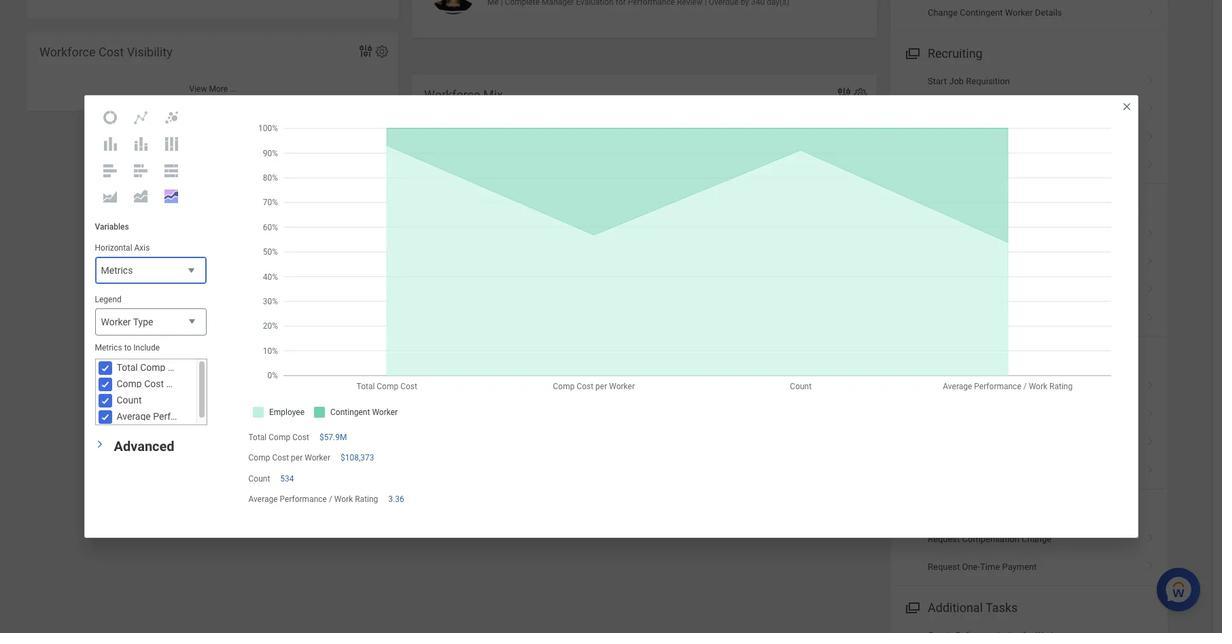 Task type: locate. For each thing, give the bounding box(es) containing it.
$57.9m button
[[320, 433, 349, 444]]

3.36 button
[[388, 494, 406, 505]]

1 vertical spatial metrics
[[95, 344, 122, 353]]

job right or
[[1043, 161, 1057, 171]]

metrics for metrics to include
[[95, 344, 122, 353]]

total comp cost up 534
[[249, 433, 309, 443]]

performance inside advanced dialog
[[280, 495, 327, 504]]

1 chevron right image from the top
[[1142, 71, 1160, 85]]

start down recruiting
[[928, 76, 947, 86]]

comp cost per worker
[[117, 379, 212, 390], [249, 454, 330, 463]]

total comp cost down the include
[[117, 363, 188, 374]]

view more ... link
[[27, 78, 398, 100]]

transfer, promote or change job link
[[891, 152, 1168, 180]]

performance inside list
[[949, 313, 1000, 324]]

0 horizontal spatial count
[[117, 395, 142, 406]]

workforce for workforce cost visibility
[[39, 45, 96, 59]]

to inside metrics to include group
[[124, 344, 131, 353]]

performance
[[1028, 199, 1098, 213], [949, 313, 1000, 324], [280, 495, 327, 504]]

list containing start job requisition
[[891, 67, 1168, 180]]

total up average
[[249, 433, 267, 443]]

1 horizontal spatial count
[[249, 474, 270, 484]]

1 list from the top
[[891, 67, 1168, 180]]

workforce inside "element"
[[39, 45, 96, 59]]

clustered column image
[[102, 136, 118, 152]]

start down add
[[928, 313, 947, 324]]

0 horizontal spatial job
[[949, 76, 964, 86]]

comp up average
[[249, 454, 270, 463]]

0 vertical spatial total
[[117, 363, 138, 374]]

compensation
[[962, 534, 1020, 545]]

0 vertical spatial total comp cost
[[117, 363, 188, 374]]

or
[[1000, 161, 1008, 171]]

check small image for total
[[97, 361, 113, 377]]

2 vertical spatial menu group image
[[903, 598, 921, 617]]

add goal to employees link
[[891, 276, 1168, 304]]

metrics button
[[95, 257, 206, 286]]

view more ...
[[189, 84, 236, 94]]

2 horizontal spatial performance
[[1028, 199, 1098, 213]]

1 horizontal spatial total comp cost
[[249, 433, 309, 443]]

cost
[[99, 45, 124, 59], [168, 363, 188, 374], [144, 379, 164, 390], [292, 433, 309, 443], [272, 454, 289, 463]]

total down the metrics to include at the bottom left of the page
[[117, 363, 138, 374]]

& up no
[[959, 352, 966, 366]]

worker inside metrics to include group
[[182, 379, 212, 390]]

chevron right image for start job requisition
[[1142, 71, 1160, 85]]

time
[[928, 352, 956, 366], [981, 563, 1000, 573]]

count
[[637, 268, 660, 279], [117, 395, 142, 406], [249, 474, 270, 484]]

3 chevron right image from the top
[[1142, 156, 1160, 169]]

cost left visibility
[[99, 45, 124, 59]]

total comp cost
[[117, 363, 188, 374], [249, 433, 309, 443]]

variables
[[95, 222, 129, 232]]

0 vertical spatial per
[[166, 379, 180, 390]]

chevron right image inside request compensation change link
[[1142, 530, 1160, 543]]

chevron right image inside the add goal to employees link
[[1142, 280, 1160, 294]]

&
[[1017, 199, 1025, 213], [959, 352, 966, 366]]

1 horizontal spatial workforce
[[424, 88, 480, 102]]

report no show list
[[891, 373, 1168, 485]]

time & absence
[[928, 352, 1017, 366]]

0 vertical spatial count
[[637, 268, 660, 279]]

request compensation change link
[[891, 526, 1168, 554]]

workforce cost visibility element
[[27, 32, 398, 111]]

0 vertical spatial metrics
[[101, 265, 133, 276]]

change left contingent
[[928, 8, 958, 18]]

check small image up chevron down image
[[97, 393, 113, 410]]

1 horizontal spatial total
[[249, 433, 267, 443]]

count down the 13 button
[[637, 268, 660, 279]]

1 vertical spatial job
[[1043, 161, 1057, 171]]

0 vertical spatial request
[[928, 534, 960, 545]]

13
[[629, 222, 669, 264]]

1 horizontal spatial job
[[1043, 161, 1057, 171]]

visibility
[[127, 45, 173, 59]]

cost inside "element"
[[99, 45, 124, 59]]

chevron right image for report no show
[[1142, 377, 1160, 390]]

performance for rating
[[280, 495, 327, 504]]

performance down add goal to employees
[[949, 313, 1000, 324]]

performance up enroll learner link
[[1028, 199, 1098, 213]]

0 vertical spatial list
[[891, 67, 1168, 180]]

13 button
[[629, 220, 671, 267]]

13 count
[[629, 222, 669, 279]]

4 chevron right image from the top
[[1142, 252, 1160, 266]]

2 chevron right image from the top
[[1142, 99, 1160, 113]]

request
[[928, 534, 960, 545], [928, 563, 960, 573]]

additional tasks
[[928, 601, 1018, 615]]

job
[[949, 76, 964, 86], [1043, 161, 1057, 171]]

more
[[209, 84, 228, 94]]

100% bar image
[[163, 162, 180, 179]]

100% area image
[[163, 189, 180, 205]]

metrics down worker type
[[95, 344, 122, 353]]

6 chevron right image from the top
[[1142, 530, 1160, 543]]

variables group
[[85, 212, 217, 436]]

menu group image
[[903, 196, 921, 214], [903, 349, 921, 367], [903, 598, 921, 617]]

6 chevron right image from the top
[[1142, 309, 1160, 322]]

0 vertical spatial to
[[966, 285, 974, 295]]

comp cost per worker inside metrics to include group
[[117, 379, 212, 390]]

to left the include
[[124, 344, 131, 353]]

1 vertical spatial workforce
[[424, 88, 480, 102]]

0 horizontal spatial to
[[124, 344, 131, 353]]

cost down worker type popup button
[[168, 363, 188, 374]]

9 chevron right image from the top
[[1142, 626, 1160, 634]]

0 horizontal spatial per
[[166, 379, 180, 390]]

legend group
[[95, 295, 206, 337]]

chevron right image inside start job requisition link
[[1142, 71, 1160, 85]]

view
[[189, 84, 207, 94]]

check small image down the metrics to include at the bottom left of the page
[[97, 361, 113, 377]]

1 vertical spatial request
[[928, 563, 960, 573]]

worker type button
[[95, 309, 206, 337]]

0 vertical spatial workforce
[[39, 45, 96, 59]]

review
[[1003, 313, 1030, 324]]

metrics inside popup button
[[101, 265, 133, 276]]

request left one-
[[928, 563, 960, 573]]

0 vertical spatial comp cost per worker
[[117, 379, 212, 390]]

count inside metrics to include group
[[117, 395, 142, 406]]

1 vertical spatial menu group image
[[903, 349, 921, 367]]

change up request one-time payment link
[[1022, 534, 1052, 545]]

to
[[966, 285, 974, 295], [124, 344, 131, 353]]

2 vertical spatial count
[[249, 474, 270, 484]]

2 menu group image from the top
[[903, 349, 921, 367]]

advanced dialog
[[84, 95, 1139, 538]]

1 horizontal spatial time
[[981, 563, 1000, 573]]

mix
[[483, 88, 503, 102]]

time up report
[[928, 352, 956, 366]]

additional
[[928, 601, 983, 615]]

report
[[928, 382, 954, 392]]

workforce for workforce mix
[[424, 88, 480, 102]]

per
[[166, 379, 180, 390], [291, 454, 303, 463]]

2 start from the top
[[928, 313, 947, 324]]

3 list from the top
[[891, 526, 1168, 582]]

1 request from the top
[[928, 534, 960, 545]]

request one-time payment link
[[891, 554, 1168, 582]]

performance down '534' button
[[280, 495, 327, 504]]

1 vertical spatial change
[[1010, 161, 1040, 171]]

chevron right image inside enroll learner link
[[1142, 224, 1160, 238]]

chevron right image inside "transfer, promote or change job" link
[[1142, 156, 1160, 169]]

0 horizontal spatial time
[[928, 352, 956, 366]]

legend
[[95, 295, 122, 305]]

0 horizontal spatial comp cost per worker
[[117, 379, 212, 390]]

check small image up check small image
[[97, 377, 113, 393]]

3.36
[[388, 495, 404, 504]]

workforce
[[39, 45, 96, 59], [424, 88, 480, 102]]

1 vertical spatial comp cost per worker
[[249, 454, 330, 463]]

horizontal axis group
[[95, 243, 206, 286]]

5 chevron right image from the top
[[1142, 280, 1160, 294]]

list
[[891, 67, 1168, 180], [891, 220, 1168, 333], [891, 526, 1168, 582]]

start
[[928, 76, 947, 86], [928, 313, 947, 324]]

worker type
[[101, 317, 153, 328]]

1 vertical spatial list
[[891, 220, 1168, 333]]

1 chevron right image from the top
[[1142, 3, 1160, 17]]

chevron right image
[[1142, 71, 1160, 85], [1142, 128, 1160, 141], [1142, 224, 1160, 238], [1142, 252, 1160, 266], [1142, 280, 1160, 294], [1142, 309, 1160, 322], [1142, 377, 1160, 390], [1142, 433, 1160, 447], [1142, 626, 1160, 634]]

menu group image for time & absence
[[903, 349, 921, 367]]

chevron right image
[[1142, 3, 1160, 17], [1142, 99, 1160, 113], [1142, 156, 1160, 169], [1142, 405, 1160, 419], [1142, 461, 1160, 475], [1142, 530, 1160, 543], [1142, 558, 1160, 571]]

2 chevron right image from the top
[[1142, 128, 1160, 141]]

& right 'talent'
[[1017, 199, 1025, 213]]

comp down the metrics to include at the bottom left of the page
[[117, 379, 142, 390]]

to inside the add goal to employees link
[[966, 285, 974, 295]]

1 vertical spatial per
[[291, 454, 303, 463]]

worker inside popup button
[[101, 317, 131, 328]]

1 horizontal spatial to
[[966, 285, 974, 295]]

3 menu group image from the top
[[903, 598, 921, 617]]

request left "compensation"
[[928, 534, 960, 545]]

request for request compensation change
[[928, 534, 960, 545]]

comp cost per worker down the include
[[117, 379, 212, 390]]

horizontal
[[95, 244, 132, 253]]

check small image
[[97, 410, 113, 426]]

0 vertical spatial performance
[[1028, 199, 1098, 213]]

0 vertical spatial start
[[928, 76, 947, 86]]

0 horizontal spatial &
[[959, 352, 966, 366]]

1 vertical spatial performance
[[949, 313, 1000, 324]]

metrics inside group
[[95, 344, 122, 353]]

count up the advanced
[[117, 395, 142, 406]]

0 vertical spatial time
[[928, 352, 956, 366]]

check small image
[[97, 361, 113, 377], [97, 377, 113, 393], [97, 393, 113, 410]]

transfer,
[[928, 161, 962, 171]]

details
[[1035, 8, 1062, 18]]

1 check small image from the top
[[97, 361, 113, 377]]

per up '534' button
[[291, 454, 303, 463]]

menu group image left additional
[[903, 598, 921, 617]]

0 horizontal spatial workforce
[[39, 45, 96, 59]]

donut image
[[102, 110, 118, 126]]

3 chevron right image from the top
[[1142, 224, 1160, 238]]

1 vertical spatial to
[[124, 344, 131, 353]]

1 start from the top
[[928, 76, 947, 86]]

1 menu group image from the top
[[903, 196, 921, 214]]

change
[[928, 8, 958, 18], [1010, 161, 1040, 171], [1022, 534, 1052, 545]]

metrics
[[101, 265, 133, 276], [95, 344, 122, 353]]

chevron right image inside report no show link
[[1142, 377, 1160, 390]]

0 horizontal spatial performance
[[280, 495, 327, 504]]

get
[[928, 257, 942, 267]]

menu group image left learning,
[[903, 196, 921, 214]]

change right or
[[1010, 161, 1040, 171]]

chevron right image inside get feedback on worker link
[[1142, 252, 1160, 266]]

100% column image
[[163, 136, 180, 152]]

2 vertical spatial performance
[[280, 495, 327, 504]]

7 chevron right image from the top
[[1142, 377, 1160, 390]]

recruiting
[[928, 46, 983, 60]]

rating
[[355, 495, 378, 504]]

transfer, promote or change job
[[928, 161, 1057, 171]]

comp cost per worker up '534' button
[[249, 454, 330, 463]]

2 request from the top
[[928, 563, 960, 573]]

performance for employee
[[949, 313, 1000, 324]]

2 horizontal spatial count
[[637, 268, 660, 279]]

list containing enroll learner
[[891, 220, 1168, 333]]

0 vertical spatial &
[[1017, 199, 1025, 213]]

0 horizontal spatial total
[[117, 363, 138, 374]]

axis
[[134, 244, 150, 253]]

metrics to include group
[[95, 343, 212, 426]]

job down recruiting
[[949, 76, 964, 86]]

no
[[957, 382, 968, 392]]

request compensation change
[[928, 534, 1052, 545]]

payment
[[1003, 563, 1037, 573]]

chevron right image for get feedback on worker
[[1142, 252, 1160, 266]]

chevron right image inside start performance review for employee link
[[1142, 309, 1160, 322]]

line image
[[133, 110, 149, 126]]

1 vertical spatial total comp cost
[[249, 433, 309, 443]]

1 horizontal spatial performance
[[949, 313, 1000, 324]]

2 list from the top
[[891, 220, 1168, 333]]

count up average
[[249, 474, 270, 484]]

on
[[984, 257, 994, 267]]

learner
[[952, 229, 982, 239]]

enroll learner
[[928, 229, 982, 239]]

to right goal
[[966, 285, 974, 295]]

per down worker type popup button
[[166, 379, 180, 390]]

1 vertical spatial time
[[981, 563, 1000, 573]]

1 vertical spatial start
[[928, 313, 947, 324]]

per inside metrics to include group
[[166, 379, 180, 390]]

time down the request compensation change
[[981, 563, 1000, 573]]

menu group image left 'time & absence'
[[903, 349, 921, 367]]

0 horizontal spatial total comp cost
[[117, 363, 188, 374]]

0 vertical spatial menu group image
[[903, 196, 921, 214]]

7 chevron right image from the top
[[1142, 558, 1160, 571]]

enroll learner link
[[891, 220, 1168, 248]]

2 check small image from the top
[[97, 377, 113, 393]]

2 vertical spatial list
[[891, 526, 1168, 582]]

worker
[[1005, 8, 1033, 18], [996, 257, 1024, 267], [101, 317, 131, 328], [182, 379, 212, 390], [305, 454, 330, 463]]

report no show link
[[891, 373, 1168, 401]]

start job requisition link
[[891, 67, 1168, 95]]

metrics down horizontal
[[101, 265, 133, 276]]

tasks
[[986, 601, 1018, 615]]

2 vertical spatial change
[[1022, 534, 1052, 545]]

1 vertical spatial count
[[117, 395, 142, 406]]

total
[[117, 363, 138, 374], [249, 433, 267, 443]]



Task type: vqa. For each thing, say whether or not it's contained in the screenshot.
Add
yes



Task type: describe. For each thing, give the bounding box(es) containing it.
learning, talent & performance
[[928, 199, 1098, 213]]

/
[[329, 495, 332, 504]]

total comp cost inside metrics to include group
[[117, 363, 188, 374]]

1 vertical spatial &
[[959, 352, 966, 366]]

promote
[[964, 161, 998, 171]]

start performance review for employee
[[928, 313, 1084, 324]]

chevron right image for enroll learner
[[1142, 224, 1160, 238]]

1 vertical spatial total
[[249, 433, 267, 443]]

change contingent worker details
[[928, 8, 1062, 18]]

start for start job requisition
[[928, 76, 947, 86]]

request one-time payment
[[928, 563, 1037, 573]]

$57.9m
[[320, 433, 347, 443]]

5 chevron right image from the top
[[1142, 461, 1160, 475]]

534
[[280, 474, 294, 484]]

report no show
[[928, 382, 992, 392]]

chevron right image for start performance review for employee
[[1142, 309, 1160, 322]]

average
[[249, 495, 278, 504]]

menu group image
[[903, 43, 921, 62]]

absence
[[969, 352, 1017, 366]]

talent
[[981, 199, 1014, 213]]

metrics to include
[[95, 344, 160, 353]]

check small image for comp
[[97, 377, 113, 393]]

list containing request compensation change
[[891, 526, 1168, 582]]

overlaid area image
[[102, 189, 118, 205]]

$108,373 button
[[341, 453, 376, 464]]

0 vertical spatial job
[[949, 76, 964, 86]]

show
[[970, 382, 992, 392]]

chevron right image for add goal to employees
[[1142, 280, 1160, 294]]

3 check small image from the top
[[97, 393, 113, 410]]

chevron right image inside request one-time payment link
[[1142, 558, 1160, 571]]

$108,373
[[341, 454, 374, 463]]

add goal to employees
[[928, 285, 1019, 295]]

workforce cost visibility
[[39, 45, 173, 59]]

advanced button
[[114, 439, 174, 455]]

my team element
[[27, 0, 398, 18]]

menu group image for additional tasks
[[903, 598, 921, 617]]

employee
[[1046, 313, 1084, 324]]

include
[[133, 344, 160, 353]]

employees
[[976, 285, 1019, 295]]

work
[[334, 495, 353, 504]]

1 horizontal spatial per
[[291, 454, 303, 463]]

534 button
[[280, 474, 296, 485]]

1 horizontal spatial comp cost per worker
[[249, 454, 330, 463]]

start job requisition
[[928, 76, 1010, 86]]

for
[[1033, 313, 1044, 324]]

close chart settings image
[[1122, 101, 1132, 112]]

count inside 13 count
[[637, 268, 660, 279]]

feedback
[[944, 257, 982, 267]]

requisition
[[966, 76, 1010, 86]]

...
[[230, 84, 236, 94]]

enroll
[[928, 229, 950, 239]]

goal
[[946, 285, 964, 295]]

change contingent worker details link
[[891, 0, 1168, 27]]

total inside metrics to include group
[[117, 363, 138, 374]]

advanced
[[114, 439, 174, 455]]

metrics for metrics
[[101, 265, 133, 276]]

one-
[[962, 563, 981, 573]]

clustered bar image
[[102, 162, 118, 179]]

time inside list
[[981, 563, 1000, 573]]

contingent
[[960, 8, 1003, 18]]

bubble image
[[163, 110, 180, 126]]

comp up 534
[[269, 433, 290, 443]]

cost up 534
[[272, 454, 289, 463]]

list for learning, talent & performance
[[891, 220, 1168, 333]]

8 chevron right image from the top
[[1142, 433, 1160, 447]]

stacked bar image
[[133, 162, 149, 179]]

menu group image for learning, talent & performance
[[903, 196, 921, 214]]

cost left $57.9m
[[292, 433, 309, 443]]

type
[[133, 317, 153, 328]]

workforce mix
[[424, 88, 503, 102]]

4 chevron right image from the top
[[1142, 405, 1160, 419]]

stacked area image
[[133, 189, 149, 205]]

horizontal axis
[[95, 244, 150, 253]]

start for start performance review for employee
[[928, 313, 947, 324]]

0 vertical spatial change
[[928, 8, 958, 18]]

cost down the include
[[144, 379, 164, 390]]

average performance / work rating
[[249, 495, 378, 504]]

1 horizontal spatial &
[[1017, 199, 1025, 213]]

start performance review for employee link
[[891, 304, 1168, 333]]

list for recruiting
[[891, 67, 1168, 180]]

stacked column image
[[133, 136, 149, 152]]

chevron right image inside change contingent worker details link
[[1142, 3, 1160, 17]]

get feedback on worker link
[[891, 248, 1168, 276]]

get feedback on worker
[[928, 257, 1024, 267]]

comp down the include
[[140, 363, 166, 374]]

chevron down image
[[95, 437, 104, 453]]

workforce mix element
[[412, 75, 877, 452]]

request for request one-time payment
[[928, 563, 960, 573]]

learning,
[[928, 199, 978, 213]]

add
[[928, 285, 944, 295]]



